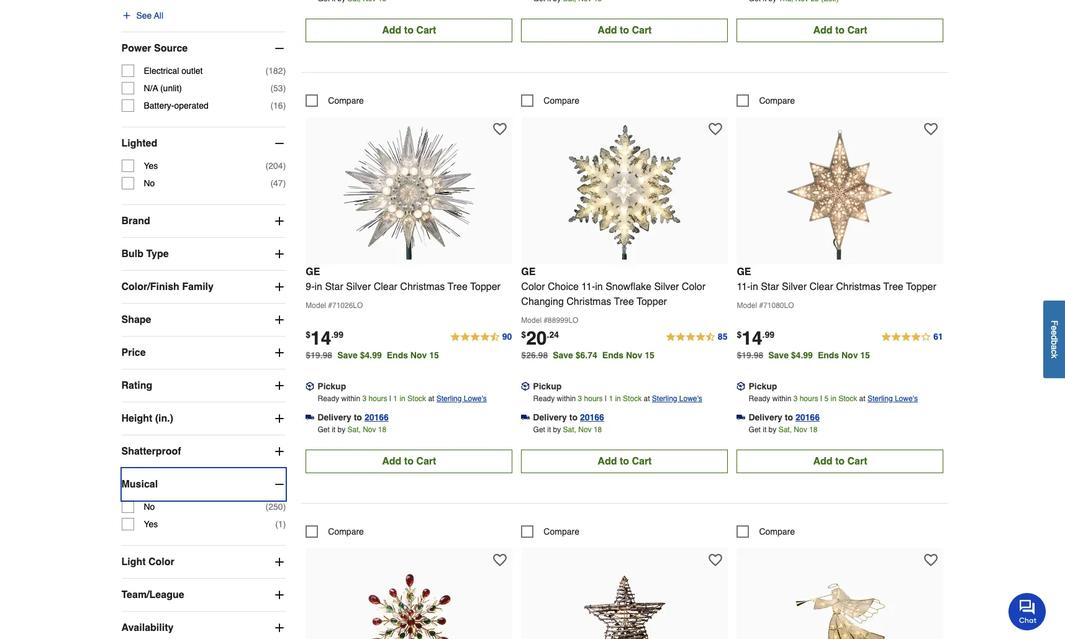 Task type: locate. For each thing, give the bounding box(es) containing it.
see
[[136, 10, 152, 20]]

$ for 90
[[306, 330, 311, 340]]

$4.99 down 71026lo
[[360, 350, 382, 360]]

# for 9-
[[328, 301, 332, 310]]

1 15 from the left
[[430, 350, 439, 360]]

0 horizontal spatial 1
[[278, 519, 283, 529]]

actual price $14.99 element for 61
[[737, 327, 775, 349]]

0 horizontal spatial get
[[318, 425, 330, 434]]

stock for '20166' button associated with truck filled image associated with ready within 3 hours | 5 in stock at sterling lowe's sterling lowe's button
[[839, 394, 858, 403]]

1 4.5 stars image from the left
[[450, 330, 513, 345]]

plus image for price
[[274, 347, 286, 359]]

) for ( 53 )
[[283, 83, 286, 93]]

6 plus image from the top
[[274, 622, 286, 634]]

topper up 90 button
[[471, 281, 501, 292]]

topper down snowflake
[[637, 296, 667, 307]]

1 18 from the left
[[378, 425, 387, 434]]

0 horizontal spatial 14
[[311, 327, 332, 349]]

$ 14 .99 down model # 71026lo
[[306, 327, 344, 349]]

11- right "choice"
[[582, 281, 596, 292]]

was price $19.98 element
[[306, 347, 338, 360], [737, 347, 769, 360]]

2 minus image from the top
[[274, 478, 286, 491]]

pickup image
[[306, 382, 315, 391], [737, 382, 746, 391]]

2 4.5 stars image from the left
[[665, 330, 729, 345]]

plus image for team/league
[[274, 589, 286, 601]]

0 vertical spatial heart outline image
[[925, 122, 939, 136]]

2 horizontal spatial hours
[[800, 394, 819, 403]]

compare inside 5014121669 element
[[544, 527, 580, 537]]

1 vertical spatial minus image
[[274, 478, 286, 491]]

3 silver from the left
[[782, 281, 807, 292]]

15
[[430, 350, 439, 360], [645, 350, 655, 360], [861, 350, 871, 360]]

lowe's down 85 button on the bottom of page
[[680, 394, 703, 403]]

1 within from the left
[[341, 394, 361, 403]]

ready within 3 hours | 1 in stock at sterling lowe's
[[318, 394, 487, 403], [534, 394, 703, 403]]

ge 9-in star silver clear christmas tree topper image
[[341, 123, 478, 260]]

ends nov 15 element
[[387, 350, 444, 360], [603, 350, 660, 360], [818, 350, 876, 360]]

3 for '20166' button related to truck filled icon
[[578, 394, 582, 403]]

plus image inside brand button
[[274, 215, 286, 227]]

2 $4.99 from the left
[[792, 350, 813, 360]]

5 plus image from the top
[[274, 589, 286, 601]]

) up 53
[[283, 66, 286, 76]]

2 horizontal spatial get it by sat, nov 18
[[749, 425, 818, 434]]

delivery to 20166 for '20166' button associated with truck filled image associated with ready within 3 hours | 5 in stock at sterling lowe's
[[749, 412, 820, 422]]

ge inside 'ge color choice 11-in snowflake silver color changing christmas tree topper'
[[522, 266, 536, 278]]

delivery for truck filled image related to ready within 3 hours | 1 in stock at sterling lowe's
[[318, 412, 352, 422]]

1 $ 14 .99 from the left
[[306, 327, 344, 349]]

plus image inside 'height (in.)' button
[[274, 413, 286, 425]]

0 vertical spatial yes
[[144, 161, 158, 171]]

color up 85 button on the bottom of page
[[682, 281, 706, 292]]

see all
[[136, 10, 164, 20]]

2 horizontal spatial topper
[[907, 281, 937, 292]]

2 horizontal spatial 20166
[[796, 412, 820, 422]]

( 16 )
[[271, 101, 286, 111]]

topper up 61 button
[[907, 281, 937, 292]]

compare
[[328, 95, 364, 105], [544, 95, 580, 105], [760, 95, 795, 105], [328, 527, 364, 537], [544, 527, 580, 537], [760, 527, 795, 537]]

2 delivery to 20166 from the left
[[533, 412, 605, 422]]

actual price $20.24 element
[[522, 327, 559, 349]]

2 15 from the left
[[645, 350, 655, 360]]

model for 11-in star silver clear christmas tree topper
[[737, 301, 758, 310]]

height (in.) button
[[121, 403, 286, 435]]

5014121673 element
[[737, 526, 795, 538]]

2 horizontal spatial silver
[[782, 281, 807, 292]]

0 horizontal spatial pickup image
[[306, 382, 315, 391]]

model for color choice 11-in snowflake silver color changing christmas tree topper
[[522, 316, 542, 325]]

lowe's down 61 button
[[895, 394, 918, 403]]

1 horizontal spatial save
[[553, 350, 574, 360]]

sat, for '20166' button related to truck filled icon
[[563, 425, 577, 434]]

1 vertical spatial yes
[[144, 519, 158, 529]]

was price $19.98 element for 61
[[737, 347, 769, 360]]

model
[[306, 301, 326, 310], [737, 301, 758, 310], [522, 316, 542, 325]]

( 204 )
[[266, 161, 286, 171]]

0 horizontal spatial $19.98 save $4.99 ends nov 15
[[306, 350, 439, 360]]

) up the 47
[[283, 161, 286, 171]]

model # 71026lo
[[306, 301, 363, 310]]

heart outline image
[[494, 122, 507, 136], [709, 122, 723, 136], [494, 553, 507, 567], [709, 553, 723, 567]]

1 horizontal spatial 11-
[[737, 281, 751, 292]]

0 horizontal spatial 15
[[430, 350, 439, 360]]

1 for '20166' button related to truck filled icon
[[609, 394, 613, 403]]

$ 14 .99 for 61
[[737, 327, 775, 349]]

1 horizontal spatial clear
[[810, 281, 834, 292]]

3 plus image from the top
[[274, 314, 286, 326]]

0 horizontal spatial sat,
[[348, 425, 361, 434]]

ge up changing
[[522, 266, 536, 278]]

2 truck filled image from the left
[[737, 413, 746, 422]]

1 .99 from the left
[[332, 330, 344, 340]]

0 horizontal spatial pickup
[[318, 381, 346, 391]]

1 horizontal spatial $
[[522, 330, 526, 340]]

compare inside 1000110799 'element'
[[760, 95, 795, 105]]

2 actual price $14.99 element from the left
[[737, 327, 775, 349]]

0 horizontal spatial silver
[[346, 281, 371, 292]]

delivery
[[318, 412, 352, 422], [533, 412, 567, 422], [749, 412, 783, 422]]

lighted button
[[121, 127, 286, 160]]

0 horizontal spatial |
[[390, 394, 392, 403]]

3 20166 button from the left
[[796, 411, 820, 424]]

model up 20
[[522, 316, 542, 325]]

0 horizontal spatial ready within 3 hours | 1 in stock at sterling lowe's
[[318, 394, 487, 403]]

$ inside $ 20 .24
[[522, 330, 526, 340]]

$ 14 .99 for 90
[[306, 327, 344, 349]]

delivery to 20166
[[318, 412, 389, 422], [533, 412, 605, 422], [749, 412, 820, 422]]

14 for 61
[[742, 327, 763, 349]]

( for 1
[[275, 519, 278, 529]]

1 horizontal spatial delivery
[[533, 412, 567, 422]]

$ right 85
[[737, 330, 742, 340]]

#
[[328, 301, 332, 310], [760, 301, 764, 310], [544, 316, 548, 325]]

plus image inside shatterproof button
[[274, 445, 286, 458]]

0 horizontal spatial 3
[[363, 394, 367, 403]]

silver inside "ge 11-in star silver clear christmas tree topper"
[[782, 281, 807, 292]]

2 heart outline image from the top
[[925, 553, 939, 567]]

2 horizontal spatial get
[[749, 425, 761, 434]]

2 ends nov 15 element from the left
[[603, 350, 660, 360]]

0 horizontal spatial it
[[332, 425, 336, 434]]

star up model # 71026lo
[[325, 281, 344, 292]]

1 stock from the left
[[408, 394, 426, 403]]

5 ) from the top
[[283, 178, 286, 188]]

250
[[269, 502, 283, 512]]

2 ready within 3 hours | 1 in stock at sterling lowe's from the left
[[534, 394, 703, 403]]

1 e from the top
[[1050, 326, 1060, 330]]

actual price $14.99 element
[[306, 327, 344, 349], [737, 327, 775, 349]]

e up b
[[1050, 330, 1060, 335]]

20166 button for truck filled image related to ready within 3 hours | 1 in stock at sterling lowe's
[[365, 411, 389, 424]]

2 | from the left
[[605, 394, 607, 403]]

$19.98 save $4.99 ends nov 15 down 71026lo
[[306, 350, 439, 360]]

plus image inside team/league button
[[274, 589, 286, 601]]

| for '20166' button related to truck filled icon
[[605, 394, 607, 403]]

$ right 90 at the bottom left of page
[[522, 330, 526, 340]]

0 horizontal spatial 18
[[378, 425, 387, 434]]

71080lo
[[764, 301, 795, 310]]

tree inside ge 9-in star silver clear christmas tree topper
[[448, 281, 468, 292]]

1 ends from the left
[[387, 350, 408, 360]]

topper inside "ge 11-in star silver clear christmas tree topper"
[[907, 281, 937, 292]]

model left 71080lo
[[737, 301, 758, 310]]

3 sterling from the left
[[868, 394, 893, 403]]

plus image inside light color button
[[274, 556, 286, 569]]

1 14 from the left
[[311, 327, 332, 349]]

1 save from the left
[[338, 350, 358, 360]]

0 horizontal spatial truck filled image
[[306, 413, 315, 422]]

light color button
[[121, 546, 286, 578]]

within
[[341, 394, 361, 403], [557, 394, 576, 403], [773, 394, 792, 403]]

6 ) from the top
[[283, 502, 286, 512]]

0 horizontal spatial delivery
[[318, 412, 352, 422]]

save down 71026lo
[[338, 350, 358, 360]]

3 stock from the left
[[839, 394, 858, 403]]

204
[[269, 161, 283, 171]]

.24
[[547, 330, 559, 340]]

1 horizontal spatial by
[[553, 425, 561, 434]]

3 save from the left
[[769, 350, 789, 360]]

1 horizontal spatial lowe's
[[680, 394, 703, 403]]

truck filled image for ready within 3 hours | 5 in stock at sterling lowe's
[[737, 413, 746, 422]]

1 horizontal spatial #
[[544, 316, 548, 325]]

1 $4.99 from the left
[[360, 350, 382, 360]]

1 horizontal spatial 18
[[594, 425, 602, 434]]

0 horizontal spatial 20166
[[365, 412, 389, 422]]

shape
[[121, 314, 151, 326]]

2 11- from the left
[[737, 281, 751, 292]]

.99 down model # 71026lo
[[332, 330, 344, 340]]

plus image for light color
[[274, 556, 286, 569]]

1 horizontal spatial color
[[522, 281, 545, 292]]

5014121669 element
[[522, 526, 580, 538]]

silver right snowflake
[[655, 281, 680, 292]]

ge inside "ge 11-in star silver clear christmas tree topper"
[[737, 266, 752, 278]]

) up 16
[[283, 83, 286, 93]]

1 at from the left
[[428, 394, 435, 403]]

.99
[[332, 330, 344, 340], [763, 330, 775, 340]]

1 horizontal spatial $19.98 save $4.99 ends nov 15
[[737, 350, 871, 360]]

1 horizontal spatial christmas
[[567, 296, 612, 307]]

plus image
[[121, 10, 131, 20], [274, 248, 286, 260], [274, 347, 286, 359], [274, 380, 286, 392], [274, 413, 286, 425], [274, 445, 286, 458]]

shatterproof
[[121, 446, 181, 457]]

1 ready within 3 hours | 1 in stock at sterling lowe's from the left
[[318, 394, 487, 403]]

1 3 from the left
[[363, 394, 367, 403]]

2 ends from the left
[[603, 350, 624, 360]]

no up brand
[[144, 178, 155, 188]]

in inside 'ge color choice 11-in snowflake silver color changing christmas tree topper'
[[596, 281, 603, 292]]

clear for 9-
[[374, 281, 398, 292]]

1 horizontal spatial ge
[[522, 266, 536, 278]]

was price $19.98 element down model # 71080lo
[[737, 347, 769, 360]]

1 vertical spatial heart outline image
[[925, 553, 939, 567]]

3 3 from the left
[[794, 394, 798, 403]]

ready for pickup image associated with ready within 3 hours | 1 in stock at sterling lowe's
[[318, 394, 339, 403]]

$4.99 for 61
[[792, 350, 813, 360]]

compare inside the 1001168998 element
[[328, 95, 364, 105]]

1 sterling from the left
[[437, 394, 462, 403]]

3 $ from the left
[[737, 330, 742, 340]]

1 hours from the left
[[369, 394, 388, 403]]

2 horizontal spatial 3
[[794, 394, 798, 403]]

2 horizontal spatial 1
[[609, 394, 613, 403]]

plus image
[[274, 215, 286, 227], [274, 281, 286, 293], [274, 314, 286, 326], [274, 556, 286, 569], [274, 589, 286, 601], [274, 622, 286, 634]]

2 horizontal spatial by
[[769, 425, 777, 434]]

53
[[273, 83, 283, 93]]

1 actual price $14.99 element from the left
[[306, 327, 344, 349]]

2 ) from the top
[[283, 83, 286, 93]]

clear inside ge 9-in star silver clear christmas tree topper
[[374, 281, 398, 292]]

changing
[[522, 296, 564, 307]]

( for 53
[[271, 83, 273, 93]]

2 $19.98 save $4.99 ends nov 15 from the left
[[737, 350, 871, 360]]

1 get from the left
[[318, 425, 330, 434]]

no for ( 250 )
[[144, 502, 155, 512]]

0 horizontal spatial ge
[[306, 266, 320, 278]]

1 11- from the left
[[582, 281, 596, 292]]

14 right 85
[[742, 327, 763, 349]]

20166 for '20166' button associated with truck filled image associated with ready within 3 hours | 5 in stock at sterling lowe's
[[796, 412, 820, 422]]

3 lowe's from the left
[[895, 394, 918, 403]]

hours for '20166' button corresponding to truck filled image related to ready within 3 hours | 1 in stock at sterling lowe's
[[369, 394, 388, 403]]

2 horizontal spatial ge
[[737, 266, 752, 278]]

1 sat, from the left
[[348, 425, 361, 434]]

tree up 4 stars image
[[884, 281, 904, 292]]

61
[[934, 332, 944, 342]]

ge 11-in star silver clear christmas tree topper image
[[772, 123, 909, 260]]

savings save $4.99 element
[[338, 350, 444, 360], [769, 350, 876, 360]]

ge color choice 11-in snowflake silver color changing christmas tree topper image
[[557, 123, 693, 260]]

0 horizontal spatial model
[[306, 301, 326, 310]]

silver inside ge 9-in star silver clear christmas tree topper
[[346, 281, 371, 292]]

2 horizontal spatial ends
[[818, 350, 840, 360]]

model down '9-'
[[306, 301, 326, 310]]

2 by from the left
[[553, 425, 561, 434]]

$19.98 for 61
[[737, 350, 764, 360]]

1000525553 element
[[522, 94, 580, 107]]

11- up model # 71080lo
[[737, 281, 751, 292]]

2 horizontal spatial #
[[760, 301, 764, 310]]

$4.99 up ready within 3 hours | 5 in stock at sterling lowe's
[[792, 350, 813, 360]]

at
[[428, 394, 435, 403], [644, 394, 650, 403], [860, 394, 866, 403]]

save for 85
[[553, 350, 574, 360]]

1 horizontal spatial sterling
[[652, 394, 678, 403]]

$ down model # 71026lo
[[306, 330, 311, 340]]

get it by sat, nov 18 for '20166' button corresponding to truck filled image related to ready within 3 hours | 1 in stock at sterling lowe's
[[318, 425, 387, 434]]

pickup for truck filled image associated with ready within 3 hours | 5 in stock at sterling lowe's
[[749, 381, 778, 391]]

minus image up 250
[[274, 478, 286, 491]]

actual price $14.99 element right 85
[[737, 327, 775, 349]]

sterling lowe's button for '20166' button corresponding to truck filled image related to ready within 3 hours | 1 in stock at sterling lowe's
[[437, 393, 487, 405]]

0 horizontal spatial 4.5 stars image
[[450, 330, 513, 345]]

snowflake
[[606, 281, 652, 292]]

1 $19.98 from the left
[[306, 350, 333, 360]]

1 horizontal spatial star
[[761, 281, 780, 292]]

sterling lowe's button for '20166' button associated with truck filled image associated with ready within 3 hours | 5 in stock at sterling lowe's
[[868, 393, 918, 405]]

90 button
[[450, 330, 513, 345]]

ready for pickup icon
[[534, 394, 555, 403]]

was price $19.98 element down model # 71026lo
[[306, 347, 338, 360]]

tree for 9-in star silver clear christmas tree topper
[[448, 281, 468, 292]]

0 horizontal spatial stock
[[408, 394, 426, 403]]

0 horizontal spatial christmas
[[400, 281, 445, 292]]

silver
[[346, 281, 371, 292], [655, 281, 680, 292], [782, 281, 807, 292]]

clear
[[374, 281, 398, 292], [810, 281, 834, 292]]

1 no from the top
[[144, 178, 155, 188]]

plus image inside price button
[[274, 347, 286, 359]]

tree up 90 button
[[448, 281, 468, 292]]

ge for ge color choice 11-in snowflake silver color changing christmas tree topper
[[522, 266, 536, 278]]

minus image
[[274, 137, 286, 150]]

2 horizontal spatial stock
[[839, 394, 858, 403]]

sterling for '20166' button related to truck filled icon
[[652, 394, 678, 403]]

christmas
[[400, 281, 445, 292], [837, 281, 881, 292], [567, 296, 612, 307]]

2 20166 from the left
[[580, 412, 605, 422]]

tree for 11-in star silver clear christmas tree topper
[[884, 281, 904, 292]]

add to cart button
[[306, 18, 513, 42], [522, 18, 729, 42], [737, 18, 944, 42], [306, 450, 513, 473], [522, 450, 729, 473], [737, 450, 944, 473]]

pickup image
[[522, 382, 530, 391]]

1 plus image from the top
[[274, 215, 286, 227]]

silver inside 'ge color choice 11-in snowflake silver color changing christmas tree topper'
[[655, 281, 680, 292]]

lowe's
[[464, 394, 487, 403], [680, 394, 703, 403], [895, 394, 918, 403]]

plus image for brand
[[274, 215, 286, 227]]

2 it from the left
[[548, 425, 551, 434]]

2 horizontal spatial at
[[860, 394, 866, 403]]

$ 14 .99
[[306, 327, 344, 349], [737, 327, 775, 349]]

1 horizontal spatial tree
[[614, 296, 634, 307]]

1 horizontal spatial savings save $4.99 element
[[769, 350, 876, 360]]

stock
[[408, 394, 426, 403], [623, 394, 642, 403], [839, 394, 858, 403]]

2 pickup from the left
[[533, 381, 562, 391]]

power source button
[[121, 32, 286, 65]]

compare for the 1001168998 element
[[328, 95, 364, 105]]

silver up 71026lo
[[346, 281, 371, 292]]

3 sterling lowe's button from the left
[[868, 393, 918, 405]]

$19.98 down model # 71080lo
[[737, 350, 764, 360]]

0 horizontal spatial within
[[341, 394, 361, 403]]

2 get it by sat, nov 18 from the left
[[534, 425, 602, 434]]

1 horizontal spatial it
[[548, 425, 551, 434]]

star up model # 71080lo
[[761, 281, 780, 292]]

2 $ from the left
[[522, 330, 526, 340]]

save down 71080lo
[[769, 350, 789, 360]]

compare inside 5014121675 element
[[328, 527, 364, 537]]

ends for 85
[[603, 350, 624, 360]]

topper inside ge 9-in star silver clear christmas tree topper
[[471, 281, 501, 292]]

3 it from the left
[[763, 425, 767, 434]]

to
[[404, 25, 414, 36], [620, 25, 630, 36], [836, 25, 845, 36], [354, 412, 362, 422], [570, 412, 578, 422], [785, 412, 794, 422], [404, 456, 414, 467], [620, 456, 630, 467], [836, 456, 845, 467]]

$19.98
[[306, 350, 333, 360], [737, 350, 764, 360]]

20166 button for truck filled icon
[[580, 411, 605, 424]]

.99 down model # 71080lo
[[763, 330, 775, 340]]

ge up '9-'
[[306, 266, 320, 278]]

star for 11-
[[761, 281, 780, 292]]

2 $ 14 .99 from the left
[[737, 327, 775, 349]]

brand
[[121, 216, 150, 227]]

$4.99
[[360, 350, 382, 360], [792, 350, 813, 360]]

7 ) from the top
[[283, 519, 286, 529]]

1 truck filled image from the left
[[306, 413, 315, 422]]

2 horizontal spatial lowe's
[[895, 394, 918, 403]]

2 horizontal spatial delivery
[[749, 412, 783, 422]]

4.5 stars image containing 90
[[450, 330, 513, 345]]

16
[[273, 101, 283, 111]]

2 sat, from the left
[[563, 425, 577, 434]]

) down 250
[[283, 519, 286, 529]]

2 horizontal spatial christmas
[[837, 281, 881, 292]]

$19.98 save $4.99 ends nov 15 up 5
[[737, 350, 871, 360]]

star inside "ge 11-in star silver clear christmas tree topper"
[[761, 281, 780, 292]]

5014121675 element
[[306, 526, 364, 538]]

2 horizontal spatial 15
[[861, 350, 871, 360]]

plus image inside bulb type button
[[274, 248, 286, 260]]

(
[[266, 66, 269, 76], [271, 83, 273, 93], [271, 101, 273, 111], [266, 161, 269, 171], [271, 178, 273, 188], [266, 502, 269, 512], [275, 519, 278, 529]]

2 20166 button from the left
[[580, 411, 605, 424]]

2 delivery from the left
[[533, 412, 567, 422]]

save
[[338, 350, 358, 360], [553, 350, 574, 360], [769, 350, 789, 360]]

1 minus image from the top
[[274, 42, 286, 55]]

2 clear from the left
[[810, 281, 834, 292]]

0 horizontal spatial lowe's
[[464, 394, 487, 403]]

1 get it by sat, nov 18 from the left
[[318, 425, 387, 434]]

)
[[283, 66, 286, 76], [283, 83, 286, 93], [283, 101, 286, 111], [283, 161, 286, 171], [283, 178, 286, 188], [283, 502, 286, 512], [283, 519, 286, 529]]

nov
[[411, 350, 427, 360], [626, 350, 643, 360], [842, 350, 859, 360], [363, 425, 376, 434], [579, 425, 592, 434], [794, 425, 808, 434]]

christmas for 11-in star silver clear christmas tree topper
[[837, 281, 881, 292]]

minus image
[[274, 42, 286, 55], [274, 478, 286, 491]]

1 sterling lowe's button from the left
[[437, 393, 487, 405]]

compare for 5014121669 element at the bottom of page
[[544, 527, 580, 537]]

0 horizontal spatial .99
[[332, 330, 344, 340]]

star inside ge 9-in star silver clear christmas tree topper
[[325, 281, 344, 292]]

minus image inside 'musical' button
[[274, 478, 286, 491]]

2 hours from the left
[[585, 394, 603, 403]]

get for truck filled icon
[[534, 425, 546, 434]]

tree inside "ge 11-in star silver clear christmas tree topper"
[[884, 281, 904, 292]]

actual price $14.99 element down model # 71026lo
[[306, 327, 344, 349]]

2 get from the left
[[534, 425, 546, 434]]

1 horizontal spatial at
[[644, 394, 650, 403]]

ge inside ge 9-in star silver clear christmas tree topper
[[306, 266, 320, 278]]

( 53 )
[[271, 83, 286, 93]]

pickup
[[318, 381, 346, 391], [533, 381, 562, 391], [749, 381, 778, 391]]

minus image up 182
[[274, 42, 286, 55]]

at for '20166' button associated with truck filled image associated with ready within 3 hours | 5 in stock at sterling lowe's sterling lowe's button
[[860, 394, 866, 403]]

4 stars image
[[881, 330, 944, 345]]

2 $19.98 from the left
[[737, 350, 764, 360]]

stock for sterling lowe's button related to '20166' button related to truck filled icon
[[623, 394, 642, 403]]

0 horizontal spatial ends
[[387, 350, 408, 360]]

2 pickup image from the left
[[737, 382, 746, 391]]

save down .24
[[553, 350, 574, 360]]

.99 for 61
[[763, 330, 775, 340]]

f e e d b a c k button
[[1044, 301, 1066, 378]]

20166 button for truck filled image associated with ready within 3 hours | 5 in stock at sterling lowe's
[[796, 411, 820, 424]]

add
[[382, 25, 402, 36], [598, 25, 617, 36], [814, 25, 833, 36], [382, 456, 402, 467], [598, 456, 617, 467], [814, 456, 833, 467]]

4.5 stars image containing 85
[[665, 330, 729, 345]]

$ 14 .99 right 85
[[737, 327, 775, 349]]

2 horizontal spatial delivery to 20166
[[749, 412, 820, 422]]

2 at from the left
[[644, 394, 650, 403]]

color inside button
[[149, 557, 175, 568]]

1 horizontal spatial ends nov 15 element
[[603, 350, 660, 360]]

$
[[306, 330, 311, 340], [522, 330, 526, 340], [737, 330, 742, 340]]

1 pickup from the left
[[318, 381, 346, 391]]

1 horizontal spatial 3
[[578, 394, 582, 403]]

1 savings save $4.99 element from the left
[[338, 350, 444, 360]]

2 ready from the left
[[534, 394, 555, 403]]

1 horizontal spatial ready
[[534, 394, 555, 403]]

get it by sat, nov 18 for '20166' button associated with truck filled image associated with ready within 3 hours | 5 in stock at sterling lowe's
[[749, 425, 818, 434]]

compare inside 1000525553 element
[[544, 95, 580, 105]]

sterling for '20166' button associated with truck filled image associated with ready within 3 hours | 5 in stock at sterling lowe's
[[868, 394, 893, 403]]

1 horizontal spatial 4.5 stars image
[[665, 330, 729, 345]]

0 vertical spatial no
[[144, 178, 155, 188]]

truck filled image for ready within 3 hours | 1 in stock at sterling lowe's
[[306, 413, 315, 422]]

ge 10-in angel off-white/gold white christmas tree topper image
[[772, 554, 909, 639]]

by for '20166' button corresponding to truck filled image related to ready within 3 hours | 1 in stock at sterling lowe's
[[338, 425, 346, 434]]

type
[[146, 248, 169, 260]]

1 horizontal spatial 20166 button
[[580, 411, 605, 424]]

truck filled image
[[306, 413, 315, 422], [737, 413, 746, 422]]

1 horizontal spatial 14
[[742, 327, 763, 349]]

2 plus image from the top
[[274, 281, 286, 293]]

lowe's down 90 button
[[464, 394, 487, 403]]

0 horizontal spatial $
[[306, 330, 311, 340]]

0 horizontal spatial ready
[[318, 394, 339, 403]]

2 horizontal spatial sterling lowe's button
[[868, 393, 918, 405]]

2 .99 from the left
[[763, 330, 775, 340]]

christmas inside ge 9-in star silver clear christmas tree topper
[[400, 281, 445, 292]]

2 horizontal spatial ends nov 15 element
[[818, 350, 876, 360]]

sterling
[[437, 394, 462, 403], [652, 394, 678, 403], [868, 394, 893, 403]]

3 get from the left
[[749, 425, 761, 434]]

( 1 )
[[275, 519, 286, 529]]

1 horizontal spatial silver
[[655, 281, 680, 292]]

heart outline image
[[925, 122, 939, 136], [925, 553, 939, 567]]

1 delivery from the left
[[318, 412, 352, 422]]

( 47 )
[[271, 178, 286, 188]]

0 horizontal spatial by
[[338, 425, 346, 434]]

) up ( 1 )
[[283, 502, 286, 512]]

3 20166 from the left
[[796, 412, 820, 422]]

2 horizontal spatial sat,
[[779, 425, 792, 434]]

3 | from the left
[[821, 394, 823, 403]]

4 plus image from the top
[[274, 556, 286, 569]]

0 vertical spatial minus image
[[274, 42, 286, 55]]

1 horizontal spatial pickup image
[[737, 382, 746, 391]]

14 down model # 71026lo
[[311, 327, 332, 349]]

sat,
[[348, 425, 361, 434], [563, 425, 577, 434], [779, 425, 792, 434]]

clear inside "ge 11-in star silver clear christmas tree topper"
[[810, 281, 834, 292]]

lowe's for '20166' button related to truck filled icon
[[680, 394, 703, 403]]

n/a (unlit)
[[144, 83, 182, 93]]

3 at from the left
[[860, 394, 866, 403]]

no
[[144, 178, 155, 188], [144, 502, 155, 512]]

1 was price $19.98 element from the left
[[306, 347, 338, 360]]

e
[[1050, 326, 1060, 330], [1050, 330, 1060, 335]]

plus image inside availability button
[[274, 622, 286, 634]]

2 horizontal spatial within
[[773, 394, 792, 403]]

star
[[325, 281, 344, 292], [761, 281, 780, 292]]

$6.74
[[576, 350, 598, 360]]

1 pickup image from the left
[[306, 382, 315, 391]]

11- inside 'ge color choice 11-in snowflake silver color changing christmas tree topper'
[[582, 281, 596, 292]]

christmas inside 'ge color choice 11-in snowflake silver color changing christmas tree topper'
[[567, 296, 612, 307]]

1 ge from the left
[[306, 266, 320, 278]]

0 horizontal spatial clear
[[374, 281, 398, 292]]

k
[[1050, 354, 1060, 359]]

2 silver from the left
[[655, 281, 680, 292]]

c
[[1050, 350, 1060, 354]]

1 horizontal spatial 1
[[394, 394, 398, 403]]

ready
[[318, 394, 339, 403], [534, 394, 555, 403], [749, 394, 771, 403]]

silver for 11-
[[782, 281, 807, 292]]

1 ) from the top
[[283, 66, 286, 76]]

4 ) from the top
[[283, 161, 286, 171]]

1001168998 element
[[306, 94, 364, 107]]

0 horizontal spatial sterling
[[437, 394, 462, 403]]

2 save from the left
[[553, 350, 574, 360]]

ge 11-in star brown/gold white christmas tree topper image
[[557, 554, 693, 639]]

yes up "light color"
[[144, 519, 158, 529]]

plus image inside 'see all' button
[[121, 10, 131, 20]]

e up d
[[1050, 326, 1060, 330]]

0 horizontal spatial save
[[338, 350, 358, 360]]

add to cart
[[382, 25, 436, 36], [598, 25, 652, 36], [814, 25, 868, 36], [382, 456, 436, 467], [598, 456, 652, 467], [814, 456, 868, 467]]

1 horizontal spatial was price $19.98 element
[[737, 347, 769, 360]]

4.5 stars image
[[450, 330, 513, 345], [665, 330, 729, 345]]

yes down lighted
[[144, 161, 158, 171]]

1 horizontal spatial model
[[522, 316, 542, 325]]

) down 53
[[283, 101, 286, 111]]

0 horizontal spatial delivery to 20166
[[318, 412, 389, 422]]

minus image inside power source button
[[274, 42, 286, 55]]

1 ready from the left
[[318, 394, 339, 403]]

) for ( 16 )
[[283, 101, 286, 111]]

color up changing
[[522, 281, 545, 292]]

$26.98
[[522, 350, 548, 360]]

color right the light
[[149, 557, 175, 568]]

sterling lowe's button
[[437, 393, 487, 405], [652, 393, 703, 405], [868, 393, 918, 405]]

no down musical
[[144, 502, 155, 512]]

1 horizontal spatial truck filled image
[[737, 413, 746, 422]]

1 yes from the top
[[144, 161, 158, 171]]

$19.98 save $4.99 ends nov 15 for 61
[[737, 350, 871, 360]]

1 vertical spatial no
[[144, 502, 155, 512]]

compare inside the 5014121673 element
[[760, 527, 795, 537]]

2 horizontal spatial it
[[763, 425, 767, 434]]

0 horizontal spatial 20166 button
[[365, 411, 389, 424]]

get for truck filled image related to ready within 3 hours | 1 in stock at sterling lowe's
[[318, 425, 330, 434]]

tree down snowflake
[[614, 296, 634, 307]]

power
[[121, 43, 151, 54]]

0 horizontal spatial $19.98
[[306, 350, 333, 360]]

christmas inside "ge 11-in star silver clear christmas tree topper"
[[837, 281, 881, 292]]

plus image inside shape button
[[274, 314, 286, 326]]

plus image inside color/finish family button
[[274, 281, 286, 293]]

silver up 71080lo
[[782, 281, 807, 292]]

yes
[[144, 161, 158, 171], [144, 519, 158, 529]]

3 ends nov 15 element from the left
[[818, 350, 876, 360]]

) down the 204
[[283, 178, 286, 188]]

$19.98 down model # 71026lo
[[306, 350, 333, 360]]

1 $ from the left
[[306, 330, 311, 340]]

1 lowe's from the left
[[464, 394, 487, 403]]

$19.98 save $4.99 ends nov 15
[[306, 350, 439, 360], [737, 350, 871, 360]]

family
[[182, 281, 214, 293]]

ge up model # 71080lo
[[737, 266, 752, 278]]

1 horizontal spatial hours
[[585, 394, 603, 403]]

plus image inside rating button
[[274, 380, 286, 392]]

ends nov 15 element for 61
[[818, 350, 876, 360]]



Task type: describe. For each thing, give the bounding box(es) containing it.
all
[[154, 10, 164, 20]]

3 for '20166' button associated with truck filled image associated with ready within 3 hours | 5 in stock at sterling lowe's
[[794, 394, 798, 403]]

price button
[[121, 337, 286, 369]]

pickup for truck filled image related to ready within 3 hours | 1 in stock at sterling lowe's
[[318, 381, 346, 391]]

save for 61
[[769, 350, 789, 360]]

ge color choice 11-in snowflake silver color changing christmas tree topper
[[522, 266, 706, 307]]

plus image for shape
[[274, 314, 286, 326]]

savings save $4.99 element for 61
[[769, 350, 876, 360]]

182
[[269, 66, 283, 76]]

( for 47
[[271, 178, 273, 188]]

.99 for 90
[[332, 330, 344, 340]]

price
[[121, 347, 146, 358]]

was price $26.98 element
[[522, 347, 553, 360]]

(in.)
[[155, 413, 173, 424]]

battery-operated
[[144, 101, 209, 111]]

) for ( 182 )
[[283, 66, 286, 76]]

$19.98 save $4.99 ends nov 15 for 90
[[306, 350, 439, 360]]

power source
[[121, 43, 188, 54]]

plus image for bulb type
[[274, 248, 286, 260]]

hours for '20166' button associated with truck filled image associated with ready within 3 hours | 5 in stock at sterling lowe's
[[800, 394, 819, 403]]

5
[[825, 394, 829, 403]]

source
[[154, 43, 188, 54]]

11- inside "ge 11-in star silver clear christmas tree topper"
[[737, 281, 751, 292]]

# for 11-
[[760, 301, 764, 310]]

color/finish family
[[121, 281, 214, 293]]

delivery for truck filled icon
[[533, 412, 567, 422]]

see all button
[[121, 9, 164, 22]]

musical
[[121, 479, 158, 490]]

$26.98 save $6.74 ends nov 15
[[522, 350, 655, 360]]

battery-
[[144, 101, 174, 111]]

height (in.)
[[121, 413, 173, 424]]

electrical outlet
[[144, 66, 203, 76]]

20
[[526, 327, 547, 349]]

a
[[1050, 345, 1060, 350]]

light color
[[121, 557, 175, 568]]

light
[[121, 557, 146, 568]]

topper inside 'ge color choice 11-in snowflake silver color changing christmas tree topper'
[[637, 296, 667, 307]]

plus image for rating
[[274, 380, 286, 392]]

( 250 )
[[266, 502, 286, 512]]

musical button
[[121, 468, 286, 501]]

team/league
[[121, 590, 184, 601]]

model for 9-in star silver clear christmas tree topper
[[306, 301, 326, 310]]

stock for '20166' button corresponding to truck filled image related to ready within 3 hours | 1 in stock at sterling lowe's sterling lowe's button
[[408, 394, 426, 403]]

clear for 11-
[[810, 281, 834, 292]]

lowe's for '20166' button associated with truck filled image associated with ready within 3 hours | 5 in stock at sterling lowe's
[[895, 394, 918, 403]]

savings save $6.74 element
[[553, 350, 660, 360]]

$ for 85
[[522, 330, 526, 340]]

color/finish family button
[[121, 271, 286, 303]]

in inside ge 9-in star silver clear christmas tree topper
[[315, 281, 323, 292]]

# for color
[[544, 316, 548, 325]]

15 for 85
[[645, 350, 655, 360]]

get for truck filled image associated with ready within 3 hours | 5 in stock at sterling lowe's
[[749, 425, 761, 434]]

n/a
[[144, 83, 158, 93]]

delivery to 20166 for '20166' button related to truck filled icon
[[533, 412, 605, 422]]

rating
[[121, 380, 152, 391]]

| for '20166' button associated with truck filled image associated with ready within 3 hours | 5 in stock at sterling lowe's
[[821, 394, 823, 403]]

85
[[718, 332, 728, 342]]

1000110799 element
[[737, 94, 795, 107]]

88999lo
[[548, 316, 579, 325]]

d
[[1050, 335, 1060, 340]]

sat, for '20166' button corresponding to truck filled image related to ready within 3 hours | 1 in stock at sterling lowe's
[[348, 425, 361, 434]]

2 e from the top
[[1050, 330, 1060, 335]]

star for 9-
[[325, 281, 344, 292]]

lowe's for '20166' button corresponding to truck filled image related to ready within 3 hours | 1 in stock at sterling lowe's
[[464, 394, 487, 403]]

plus image for availability
[[274, 622, 286, 634]]

minus image for musical
[[274, 478, 286, 491]]

rating button
[[121, 370, 286, 402]]

topper for 9-in star silver clear christmas tree topper
[[471, 281, 501, 292]]

shape button
[[121, 304, 286, 336]]

85 button
[[665, 330, 729, 345]]

bulb type
[[121, 248, 169, 260]]

color for ge color choice 11-in snowflake silver color changing christmas tree topper
[[522, 281, 545, 292]]

f e e d b a c k
[[1050, 320, 1060, 359]]

availability
[[121, 623, 174, 634]]

it for truck filled image related to ready within 3 hours | 1 in stock at sterling lowe's
[[332, 425, 336, 434]]

plus image for color/finish family
[[274, 281, 286, 293]]

ends for 61
[[818, 350, 840, 360]]

team/league button
[[121, 579, 286, 611]]

$19.98 for 90
[[306, 350, 333, 360]]

( for 204
[[266, 161, 269, 171]]

color for light color
[[149, 557, 175, 568]]

sterling for '20166' button corresponding to truck filled image related to ready within 3 hours | 1 in stock at sterling lowe's
[[437, 394, 462, 403]]

it for truck filled icon
[[548, 425, 551, 434]]

2 within from the left
[[557, 394, 576, 403]]

choice
[[548, 281, 579, 292]]

in inside "ge 11-in star silver clear christmas tree topper"
[[751, 281, 759, 292]]

$ for 61
[[737, 330, 742, 340]]

brand button
[[121, 205, 286, 237]]

ready within 3 hours | 5 in stock at sterling lowe's
[[749, 394, 918, 403]]

2 horizontal spatial color
[[682, 281, 706, 292]]

operated
[[174, 101, 209, 111]]

ready within 3 hours | 1 in stock at sterling lowe's for '20166' button related to truck filled icon
[[534, 394, 703, 403]]

ge for ge 11-in star silver clear christmas tree topper
[[737, 266, 752, 278]]

truck filled image
[[522, 413, 530, 422]]

15 for 61
[[861, 350, 871, 360]]

topper for 11-in star silver clear christmas tree topper
[[907, 281, 937, 292]]

(unlit)
[[160, 83, 182, 93]]

ends nov 15 element for 90
[[387, 350, 444, 360]]

f
[[1050, 320, 1060, 326]]

ends for 90
[[387, 350, 408, 360]]

bulb
[[121, 248, 144, 260]]

tree inside 'ge color choice 11-in snowflake silver color changing christmas tree topper'
[[614, 296, 634, 307]]

ge 9-in star silver clear christmas tree topper
[[306, 266, 501, 292]]

47
[[273, 178, 283, 188]]

electrical
[[144, 66, 179, 76]]

plus image for shatterproof
[[274, 445, 286, 458]]

ge 9.5-in snowflake gold/green/red clear christmas tree topper image
[[341, 554, 478, 639]]

save for 90
[[338, 350, 358, 360]]

model # 71080lo
[[737, 301, 795, 310]]

outlet
[[182, 66, 203, 76]]

4.5 stars image for 20
[[665, 330, 729, 345]]

sterling lowe's button for '20166' button related to truck filled icon
[[652, 393, 703, 405]]

15 for 90
[[430, 350, 439, 360]]

| for '20166' button corresponding to truck filled image related to ready within 3 hours | 1 in stock at sterling lowe's
[[390, 394, 392, 403]]

height
[[121, 413, 152, 424]]

model # 88999lo
[[522, 316, 579, 325]]

1 heart outline image from the top
[[925, 122, 939, 136]]

shatterproof button
[[121, 436, 286, 468]]

$ 20 .24
[[522, 327, 559, 349]]

61 button
[[881, 330, 944, 345]]

14 for 90
[[311, 327, 332, 349]]

pickup for truck filled icon
[[533, 381, 562, 391]]

pickup image for ready within 3 hours | 5 in stock at sterling lowe's
[[737, 382, 746, 391]]

color/finish
[[121, 281, 179, 293]]

) for ( 1 )
[[283, 519, 286, 529]]

71026lo
[[332, 301, 363, 310]]

bulb type button
[[121, 238, 286, 270]]

at for '20166' button corresponding to truck filled image related to ready within 3 hours | 1 in stock at sterling lowe's sterling lowe's button
[[428, 394, 435, 403]]

delivery for truck filled image associated with ready within 3 hours | 5 in stock at sterling lowe's
[[749, 412, 783, 422]]

chat invite button image
[[1009, 593, 1047, 631]]

( 182 )
[[266, 66, 286, 76]]

18 for '20166' button associated with truck filled image associated with ready within 3 hours | 5 in stock at sterling lowe's
[[810, 425, 818, 434]]

compare for 5014121675 element
[[328, 527, 364, 537]]

ready for pickup image associated with ready within 3 hours | 5 in stock at sterling lowe's
[[749, 394, 771, 403]]

get it by sat, nov 18 for '20166' button related to truck filled icon
[[534, 425, 602, 434]]

ge for ge 9-in star silver clear christmas tree topper
[[306, 266, 320, 278]]

yes for ( 204 )
[[144, 161, 158, 171]]

( for 16
[[271, 101, 273, 111]]

lighted
[[121, 138, 157, 149]]

ready within 3 hours | 1 in stock at sterling lowe's for '20166' button corresponding to truck filled image related to ready within 3 hours | 1 in stock at sterling lowe's
[[318, 394, 487, 403]]

delivery to 20166 for '20166' button corresponding to truck filled image related to ready within 3 hours | 1 in stock at sterling lowe's
[[318, 412, 389, 422]]

) for ( 204 )
[[283, 161, 286, 171]]

b
[[1050, 340, 1060, 345]]

) for ( 47 )
[[283, 178, 286, 188]]

was price $19.98 element for 90
[[306, 347, 338, 360]]

9-
[[306, 281, 315, 292]]

20166 for '20166' button corresponding to truck filled image related to ready within 3 hours | 1 in stock at sterling lowe's
[[365, 412, 389, 422]]

pickup image for ready within 3 hours | 1 in stock at sterling lowe's
[[306, 382, 315, 391]]

3 within from the left
[[773, 394, 792, 403]]

ge 11-in star silver clear christmas tree topper
[[737, 266, 937, 292]]

minus image for power source
[[274, 42, 286, 55]]

christmas for 9-in star silver clear christmas tree topper
[[400, 281, 445, 292]]

plus image for height (in.)
[[274, 413, 286, 425]]

availability button
[[121, 612, 286, 639]]

18 for '20166' button related to truck filled icon
[[594, 425, 602, 434]]

$4.99 for 90
[[360, 350, 382, 360]]

90
[[503, 332, 512, 342]]



Task type: vqa. For each thing, say whether or not it's contained in the screenshot.


